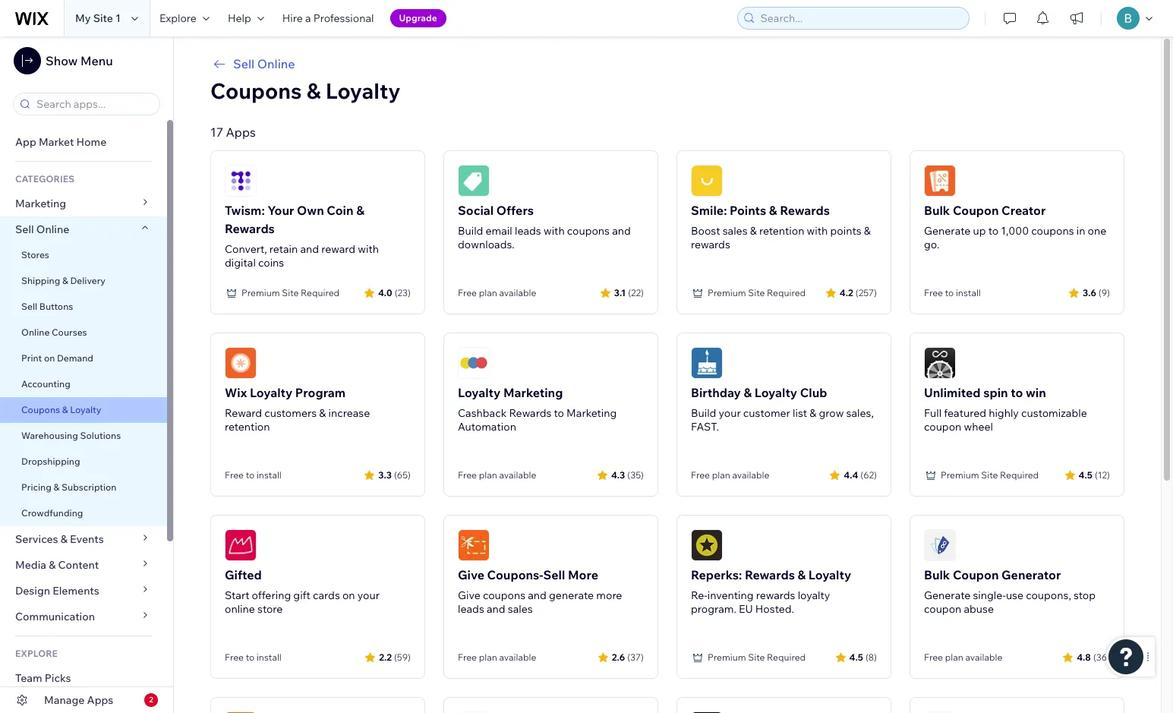 Task type: describe. For each thing, give the bounding box(es) containing it.
more
[[596, 589, 622, 602]]

free for loyalty marketing
[[458, 469, 477, 481]]

hosted.
[[756, 602, 794, 616]]

show menu
[[46, 53, 113, 68]]

& inside twism: your own coin & rewards convert, retain and reward with digital coins
[[356, 203, 365, 218]]

boost
[[691, 224, 720, 238]]

courses
[[52, 327, 87, 338]]

Search... field
[[756, 8, 965, 29]]

(9)
[[1099, 287, 1110, 298]]

featured
[[944, 406, 987, 420]]

free for give coupons-sell more
[[458, 652, 477, 663]]

with inside smile: points & rewards boost sales & retention with points & rewards
[[807, 224, 828, 238]]

& inside coupons & loyalty link
[[62, 404, 68, 415]]

loyalty inside sidebar element
[[70, 404, 101, 415]]

premium for sales
[[708, 287, 746, 299]]

accounting
[[21, 378, 70, 390]]

3.3 (65)
[[378, 469, 411, 480]]

show menu button
[[14, 47, 113, 74]]

generate for bulk coupon creator
[[924, 224, 971, 238]]

customer
[[744, 406, 791, 420]]

loyalty inside birthday & loyalty club build your customer list & grow sales, fast.
[[755, 385, 798, 400]]

design elements link
[[0, 578, 167, 604]]

premium site required for featured
[[941, 469, 1039, 481]]

customers
[[264, 406, 317, 420]]

rewards inside twism: your own coin & rewards convert, retain and reward with digital coins
[[225, 221, 275, 236]]

wix
[[225, 385, 247, 400]]

bulk coupon generator logo image
[[924, 529, 956, 561]]

marketing inside the marketing link
[[15, 197, 66, 210]]

give coupons-sell more logo image
[[458, 529, 490, 561]]

free plan available for generator
[[924, 652, 1003, 663]]

4.4
[[844, 469, 859, 480]]

unlimited spin to win logo image
[[924, 347, 956, 379]]

birthday
[[691, 385, 741, 400]]

online inside online courses link
[[21, 327, 50, 338]]

(62)
[[861, 469, 877, 480]]

retention for reward
[[225, 420, 270, 434]]

3.1
[[614, 287, 626, 298]]

free for birthday & loyalty club
[[691, 469, 710, 481]]

site left 1
[[93, 11, 113, 25]]

smile: points & rewards logo image
[[691, 165, 723, 197]]

build inside birthday & loyalty club build your customer list & grow sales, fast.
[[691, 406, 717, 420]]

required for featured
[[1000, 469, 1039, 481]]

menu
[[80, 53, 113, 68]]

required for sales
[[767, 287, 806, 299]]

communication
[[15, 610, 97, 624]]

site for smile: points & rewards
[[748, 287, 765, 299]]

shipping & delivery link
[[0, 268, 167, 294]]

reward
[[321, 242, 356, 256]]

start
[[225, 589, 249, 602]]

highly
[[989, 406, 1019, 420]]

coupons,
[[1026, 589, 1072, 602]]

pricing
[[21, 482, 51, 493]]

unlimited
[[924, 385, 981, 400]]

(59)
[[394, 651, 411, 663]]

0 vertical spatial coupons & loyalty
[[210, 77, 401, 104]]

free for bulk coupon creator
[[924, 287, 943, 299]]

cashback
[[458, 406, 507, 420]]

4.5 (8)
[[850, 651, 877, 663]]

pricing & subscription link
[[0, 475, 167, 501]]

sell online inside sidebar element
[[15, 223, 69, 236]]

plan for loyalty
[[479, 469, 497, 481]]

& inside shipping & delivery link
[[62, 275, 68, 286]]

full
[[924, 406, 942, 420]]

warehousing
[[21, 430, 78, 441]]

coupon for generator
[[953, 567, 999, 583]]

sales inside smile: points & rewards boost sales & retention with points & rewards
[[723, 224, 748, 238]]

upgrade button
[[390, 9, 446, 27]]

sell down help button
[[233, 56, 255, 71]]

explore
[[159, 11, 197, 25]]

your inside gifted start offering gift cards on your online store
[[358, 589, 380, 602]]

show
[[46, 53, 78, 68]]

twism: your own coin & rewards logo image
[[225, 165, 257, 197]]

hire
[[282, 11, 303, 25]]

& inside wix loyalty program reward customers & increase retention
[[319, 406, 326, 420]]

free to install for start
[[225, 652, 282, 663]]

coupons-
[[487, 567, 544, 583]]

premium for rewards
[[242, 287, 280, 299]]

premium for featured
[[941, 469, 980, 481]]

stop
[[1074, 589, 1096, 602]]

build inside social offers build email leads with coupons and downloads.
[[458, 224, 483, 238]]

2 give from the top
[[458, 589, 481, 602]]

1 horizontal spatial marketing
[[504, 385, 563, 400]]

dropshipping
[[21, 456, 80, 467]]

loyalty inside wix loyalty program reward customers & increase retention
[[250, 385, 293, 400]]

3.6 (9)
[[1083, 287, 1110, 298]]

loyalty inside "loyalty marketing cashback rewards to marketing automation"
[[458, 385, 501, 400]]

leads inside give coupons-sell more give coupons and generate more leads and sales
[[458, 602, 484, 616]]

leads inside social offers build email leads with coupons and downloads.
[[515, 224, 541, 238]]

wix loyalty program reward customers & increase retention
[[225, 385, 370, 434]]

loyalty down professional
[[326, 77, 401, 104]]

(37)
[[628, 651, 644, 663]]

app market home link
[[0, 129, 167, 155]]

shipping
[[21, 275, 60, 286]]

sidebar element
[[0, 36, 174, 713]]

elements
[[53, 584, 99, 598]]

generator
[[1002, 567, 1061, 583]]

(12)
[[1095, 469, 1110, 480]]

site for unlimited spin to win
[[982, 469, 998, 481]]

available for cashback
[[499, 469, 536, 481]]

coupon for unlimited
[[924, 420, 962, 434]]

subscription
[[62, 482, 117, 493]]

available for loyalty
[[733, 469, 770, 481]]

1
[[115, 11, 121, 25]]

sell up stores
[[15, 223, 34, 236]]

1 horizontal spatial sell online
[[233, 56, 295, 71]]

& inside reperks: rewards & loyalty re-inventing rewards loyalty program. eu hosted.
[[798, 567, 806, 583]]

on inside sidebar element
[[44, 352, 55, 364]]

gift
[[293, 589, 311, 602]]

plan for social
[[479, 287, 497, 299]]

1 vertical spatial online
[[36, 223, 69, 236]]

cards
[[313, 589, 340, 602]]

buttons
[[39, 301, 73, 312]]

wheel
[[964, 420, 994, 434]]

free for social offers
[[458, 287, 477, 299]]

required for rewards
[[301, 287, 340, 299]]

plan for birthday
[[712, 469, 731, 481]]

points
[[831, 224, 862, 238]]

bulk coupon generator generate single-use coupons, stop coupon abuse
[[924, 567, 1096, 616]]

re-
[[691, 589, 708, 602]]

on inside gifted start offering gift cards on your online store
[[343, 589, 355, 602]]

3.1 (22)
[[614, 287, 644, 298]]

a
[[305, 11, 311, 25]]

sales inside give coupons-sell more give coupons and generate more leads and sales
[[508, 602, 533, 616]]

program.
[[691, 602, 737, 616]]

crowdfunding link
[[0, 501, 167, 526]]

gifted start offering gift cards on your online store
[[225, 567, 380, 616]]

offering
[[252, 589, 291, 602]]

increase
[[329, 406, 370, 420]]

print on demand
[[21, 352, 93, 364]]

bulk coupon creator logo image
[[924, 165, 956, 197]]

program
[[295, 385, 346, 400]]

go.
[[924, 238, 940, 251]]

free to install for loyalty
[[225, 469, 282, 481]]

creator
[[1002, 203, 1046, 218]]

4.8
[[1077, 651, 1091, 663]]

required for inventing
[[767, 652, 806, 663]]

services & events link
[[0, 526, 167, 552]]

unlimited spin to win full featured highly customizable coupon wheel
[[924, 385, 1088, 434]]

3.6
[[1083, 287, 1097, 298]]

loyalty marketing logo image
[[458, 347, 490, 379]]

coupons & loyalty inside sidebar element
[[21, 404, 101, 415]]

sell inside give coupons-sell more give coupons and generate more leads and sales
[[543, 567, 565, 583]]

stores link
[[0, 242, 167, 268]]

(8)
[[866, 651, 877, 663]]

app market home
[[15, 135, 107, 149]]

& inside "services & events" "link"
[[61, 532, 68, 546]]

demand
[[57, 352, 93, 364]]

digital
[[225, 256, 256, 270]]

sell left buttons
[[21, 301, 37, 312]]

to up unlimited spin to win logo
[[945, 287, 954, 299]]



Task type: locate. For each thing, give the bounding box(es) containing it.
eu
[[739, 602, 753, 616]]

4.2 (257)
[[840, 287, 877, 298]]

site for reperks: rewards & loyalty
[[748, 652, 765, 663]]

one
[[1088, 224, 1107, 238]]

reward
[[225, 406, 262, 420]]

2 coupon from the top
[[924, 602, 962, 616]]

1 vertical spatial bulk
[[924, 567, 950, 583]]

rewards inside "loyalty marketing cashback rewards to marketing automation"
[[509, 406, 552, 420]]

rewards right points
[[780, 203, 830, 218]]

0 horizontal spatial with
[[358, 242, 379, 256]]

0 vertical spatial sell online link
[[210, 55, 1125, 73]]

leads down offers on the top of the page
[[515, 224, 541, 238]]

warehousing solutions
[[21, 430, 121, 441]]

coupons up 17 apps
[[210, 77, 302, 104]]

available
[[499, 287, 536, 299], [499, 469, 536, 481], [733, 469, 770, 481], [499, 652, 536, 663], [966, 652, 1003, 663]]

premium site required down wheel
[[941, 469, 1039, 481]]

1 give from the top
[[458, 567, 485, 583]]

coupons
[[567, 224, 610, 238], [1032, 224, 1074, 238], [483, 589, 526, 602]]

(23)
[[395, 287, 411, 298]]

coupon inside unlimited spin to win full featured highly customizable coupon wheel
[[924, 420, 962, 434]]

social offers build email leads with coupons and downloads.
[[458, 203, 631, 251]]

free down go.
[[924, 287, 943, 299]]

site down coins
[[282, 287, 299, 299]]

bulk inside bulk coupon generator generate single-use coupons, stop coupon abuse
[[924, 567, 950, 583]]

sell up generate
[[543, 567, 565, 583]]

site down wheel
[[982, 469, 998, 481]]

available down downloads.
[[499, 287, 536, 299]]

coupon inside bulk coupon generator generate single-use coupons, stop coupon abuse
[[953, 567, 999, 583]]

2 vertical spatial free to install
[[225, 652, 282, 663]]

1 vertical spatial sales
[[508, 602, 533, 616]]

categories
[[15, 173, 74, 185]]

available for sell
[[499, 652, 536, 663]]

0 vertical spatial your
[[719, 406, 741, 420]]

free plan available for loyalty
[[691, 469, 770, 481]]

available down customer
[[733, 469, 770, 481]]

leads down give coupons-sell more logo
[[458, 602, 484, 616]]

premium site required down smile: points & rewards boost sales & retention with points & rewards on the top of page
[[708, 287, 806, 299]]

twism: your own coin & rewards convert, retain and reward with digital coins
[[225, 203, 379, 270]]

1 generate from the top
[[924, 224, 971, 238]]

hire a professional
[[282, 11, 374, 25]]

sales down coupons-
[[508, 602, 533, 616]]

required down highly
[[1000, 469, 1039, 481]]

generate inside bulk coupon generator generate single-use coupons, stop coupon abuse
[[924, 589, 971, 602]]

to inside 'bulk coupon creator generate up to 1,000 coupons in one go.'
[[989, 224, 999, 238]]

1 horizontal spatial sell online link
[[210, 55, 1125, 73]]

to left win on the right of the page
[[1011, 385, 1023, 400]]

online
[[225, 602, 255, 616]]

premium site required
[[242, 287, 340, 299], [708, 287, 806, 299], [941, 469, 1039, 481], [708, 652, 806, 663]]

bulk for bulk coupon creator
[[924, 203, 950, 218]]

smile:
[[691, 203, 727, 218]]

accounting link
[[0, 371, 167, 397]]

loyalty up loyalty
[[809, 567, 852, 583]]

rewards right eu
[[756, 589, 796, 602]]

0 horizontal spatial 4.5
[[850, 651, 864, 663]]

free right (8)
[[924, 652, 943, 663]]

fast.
[[691, 420, 719, 434]]

install for loyalty
[[257, 469, 282, 481]]

bulk down bulk coupon creator logo
[[924, 203, 950, 218]]

single-
[[973, 589, 1006, 602]]

rewards inside smile: points & rewards boost sales & retention with points & rewards
[[691, 238, 731, 251]]

0 vertical spatial apps
[[226, 125, 256, 140]]

(36)
[[1094, 651, 1110, 663]]

0 horizontal spatial sell online link
[[0, 216, 167, 242]]

loyalty down accounting link on the left
[[70, 404, 101, 415]]

coupons & loyalty link
[[0, 397, 167, 423]]

free for bulk coupon generator
[[924, 652, 943, 663]]

1 vertical spatial build
[[691, 406, 717, 420]]

premium site required for inventing
[[708, 652, 806, 663]]

free to install for coupon
[[924, 287, 981, 299]]

0 vertical spatial generate
[[924, 224, 971, 238]]

twism:
[[225, 203, 265, 218]]

plan for bulk
[[945, 652, 964, 663]]

premium site required for rewards
[[242, 287, 340, 299]]

sales
[[723, 224, 748, 238], [508, 602, 533, 616]]

retention inside wix loyalty program reward customers & increase retention
[[225, 420, 270, 434]]

with right email
[[544, 224, 565, 238]]

services & events
[[15, 532, 104, 546]]

2 horizontal spatial marketing
[[567, 406, 617, 420]]

install for coupon
[[956, 287, 981, 299]]

apps down team picks link
[[87, 693, 113, 707]]

1 vertical spatial marketing
[[504, 385, 563, 400]]

premium site required down coins
[[242, 287, 340, 299]]

site down eu
[[748, 652, 765, 663]]

(22)
[[628, 287, 644, 298]]

sales down points
[[723, 224, 748, 238]]

1 horizontal spatial apps
[[226, 125, 256, 140]]

0 vertical spatial coupon
[[924, 420, 962, 434]]

free to install down online
[[225, 652, 282, 663]]

1 vertical spatial install
[[257, 469, 282, 481]]

gifted
[[225, 567, 262, 583]]

1 vertical spatial your
[[358, 589, 380, 602]]

0 horizontal spatial coupons
[[483, 589, 526, 602]]

install down up
[[956, 287, 981, 299]]

1 vertical spatial give
[[458, 589, 481, 602]]

2.2
[[379, 651, 392, 663]]

required left 4.2
[[767, 287, 806, 299]]

premium down coins
[[242, 287, 280, 299]]

give
[[458, 567, 485, 583], [458, 589, 481, 602]]

1 coupon from the top
[[924, 420, 962, 434]]

retain
[[270, 242, 298, 256]]

media
[[15, 558, 46, 572]]

4.5 left (12)
[[1079, 469, 1093, 480]]

generate left single-
[[924, 589, 971, 602]]

site down smile: points & rewards boost sales & retention with points & rewards on the top of page
[[748, 287, 765, 299]]

wix loyalty program logo image
[[225, 347, 257, 379]]

to down reward
[[246, 469, 255, 481]]

your down birthday
[[719, 406, 741, 420]]

available down automation
[[499, 469, 536, 481]]

delivery
[[70, 275, 106, 286]]

free plan available for build
[[458, 287, 536, 299]]

& inside media & content link
[[49, 558, 56, 572]]

sell online down help button
[[233, 56, 295, 71]]

birthday & loyalty club logo image
[[691, 347, 723, 379]]

2 horizontal spatial with
[[807, 224, 828, 238]]

online courses
[[21, 327, 87, 338]]

retention for rewards
[[759, 224, 805, 238]]

online down hire
[[257, 56, 295, 71]]

market
[[39, 135, 74, 149]]

your right cards
[[358, 589, 380, 602]]

required down reward
[[301, 287, 340, 299]]

marketing down categories
[[15, 197, 66, 210]]

social offers logo image
[[458, 165, 490, 197]]

marketing up cashback
[[504, 385, 563, 400]]

1 horizontal spatial coupons
[[567, 224, 610, 238]]

4.5 for unlimited spin to win
[[1079, 469, 1093, 480]]

free to install down reward
[[225, 469, 282, 481]]

4.3
[[611, 469, 625, 480]]

available for generator
[[966, 652, 1003, 663]]

store
[[258, 602, 283, 616]]

coupons
[[210, 77, 302, 104], [21, 404, 60, 415]]

1 horizontal spatial build
[[691, 406, 717, 420]]

1 horizontal spatial retention
[[759, 224, 805, 238]]

1 vertical spatial coupon
[[924, 602, 962, 616]]

1 horizontal spatial coupons & loyalty
[[210, 77, 401, 104]]

2 vertical spatial online
[[21, 327, 50, 338]]

online up stores
[[36, 223, 69, 236]]

0 vertical spatial build
[[458, 224, 483, 238]]

2 vertical spatial install
[[257, 652, 282, 663]]

coupons inside give coupons-sell more give coupons and generate more leads and sales
[[483, 589, 526, 602]]

1 vertical spatial coupons & loyalty
[[21, 404, 101, 415]]

rewards inside reperks: rewards & loyalty re-inventing rewards loyalty program. eu hosted.
[[756, 589, 796, 602]]

dropshipping link
[[0, 449, 167, 475]]

solutions
[[80, 430, 121, 441]]

bulk down the bulk coupon generator logo
[[924, 567, 950, 583]]

1 vertical spatial free to install
[[225, 469, 282, 481]]

coupon for bulk
[[924, 602, 962, 616]]

coupon up single-
[[953, 567, 999, 583]]

0 horizontal spatial apps
[[87, 693, 113, 707]]

0 horizontal spatial your
[[358, 589, 380, 602]]

premium down program. in the bottom of the page
[[708, 652, 746, 663]]

print on demand link
[[0, 346, 167, 371]]

0 horizontal spatial coupons
[[21, 404, 60, 415]]

build down birthday
[[691, 406, 717, 420]]

site for twism: your own coin & rewards
[[282, 287, 299, 299]]

premium
[[242, 287, 280, 299], [708, 287, 746, 299], [941, 469, 980, 481], [708, 652, 746, 663]]

rewards right cashback
[[509, 406, 552, 420]]

to right automation
[[554, 406, 564, 420]]

retention down wix
[[225, 420, 270, 434]]

on right cards
[[343, 589, 355, 602]]

loyalty up cashback
[[458, 385, 501, 400]]

pricing & subscription
[[21, 482, 117, 493]]

0 vertical spatial sales
[[723, 224, 748, 238]]

premium down boost
[[708, 287, 746, 299]]

to down online
[[246, 652, 255, 663]]

1 horizontal spatial your
[[719, 406, 741, 420]]

rewards inside smile: points & rewards boost sales & retention with points & rewards
[[780, 203, 830, 218]]

rewards inside reperks: rewards & loyalty re-inventing rewards loyalty program. eu hosted.
[[745, 567, 795, 583]]

coupon up up
[[953, 203, 999, 218]]

0 horizontal spatial marketing
[[15, 197, 66, 210]]

retention inside smile: points & rewards boost sales & retention with points & rewards
[[759, 224, 805, 238]]

coupon inside 'bulk coupon creator generate up to 1,000 coupons in one go.'
[[953, 203, 999, 218]]

free for gifted
[[225, 652, 244, 663]]

generate inside 'bulk coupon creator generate up to 1,000 coupons in one go.'
[[924, 224, 971, 238]]

install down store
[[257, 652, 282, 663]]

2 generate from the top
[[924, 589, 971, 602]]

sell buttons link
[[0, 294, 167, 320]]

online up the print at the left of page
[[21, 327, 50, 338]]

available for build
[[499, 287, 536, 299]]

premium site required down eu
[[708, 652, 806, 663]]

team picks link
[[0, 665, 167, 691]]

coupon inside bulk coupon generator generate single-use coupons, stop coupon abuse
[[924, 602, 962, 616]]

reperks: rewards & loyalty logo image
[[691, 529, 723, 561]]

coupons down the accounting
[[21, 404, 60, 415]]

0 vertical spatial online
[[257, 56, 295, 71]]

1 vertical spatial 4.5
[[850, 651, 864, 663]]

Search apps... field
[[32, 93, 155, 115]]

and inside social offers build email leads with coupons and downloads.
[[612, 224, 631, 238]]

1 vertical spatial sell online
[[15, 223, 69, 236]]

coupon down unlimited
[[924, 420, 962, 434]]

1 horizontal spatial 4.5
[[1079, 469, 1093, 480]]

coupons inside 'bulk coupon creator generate up to 1,000 coupons in one go.'
[[1032, 224, 1074, 238]]

bulk inside 'bulk coupon creator generate up to 1,000 coupons in one go.'
[[924, 203, 950, 218]]

0 vertical spatial marketing
[[15, 197, 66, 210]]

home
[[76, 135, 107, 149]]

1 vertical spatial rewards
[[756, 589, 796, 602]]

0 horizontal spatial build
[[458, 224, 483, 238]]

in
[[1077, 224, 1086, 238]]

1 vertical spatial coupon
[[953, 567, 999, 583]]

premium down wheel
[[941, 469, 980, 481]]

4.0 (23)
[[378, 287, 411, 298]]

loyalty inside reperks: rewards & loyalty re-inventing rewards loyalty program. eu hosted.
[[809, 567, 852, 583]]

4.5 for reperks: rewards & loyalty
[[850, 651, 864, 663]]

apps inside sidebar element
[[87, 693, 113, 707]]

1 horizontal spatial with
[[544, 224, 565, 238]]

0 horizontal spatial leads
[[458, 602, 484, 616]]

hire a professional link
[[273, 0, 383, 36]]

plan
[[479, 287, 497, 299], [479, 469, 497, 481], [712, 469, 731, 481], [479, 652, 497, 663], [945, 652, 964, 663]]

win
[[1026, 385, 1047, 400]]

free down reward
[[225, 469, 244, 481]]

coupon left abuse
[[924, 602, 962, 616]]

sell online up stores
[[15, 223, 69, 236]]

install down customers
[[257, 469, 282, 481]]

app
[[15, 135, 36, 149]]

rewards down the smile:
[[691, 238, 731, 251]]

4.0
[[378, 287, 392, 298]]

free down fast.
[[691, 469, 710, 481]]

0 vertical spatial sell online
[[233, 56, 295, 71]]

0 vertical spatial coupon
[[953, 203, 999, 218]]

shipping & delivery
[[21, 275, 106, 286]]

apps right 17 on the left top
[[226, 125, 256, 140]]

0 vertical spatial coupons
[[210, 77, 302, 104]]

0 vertical spatial bulk
[[924, 203, 950, 218]]

retention down points
[[759, 224, 805, 238]]

generate left up
[[924, 224, 971, 238]]

0 horizontal spatial rewards
[[691, 238, 731, 251]]

loyalty up customer
[[755, 385, 798, 400]]

rewards up hosted. on the right bottom of the page
[[745, 567, 795, 583]]

content
[[58, 558, 99, 572]]

retention
[[759, 224, 805, 238], [225, 420, 270, 434]]

use
[[1006, 589, 1024, 602]]

free to install down go.
[[924, 287, 981, 299]]

media & content link
[[0, 552, 167, 578]]

1 vertical spatial retention
[[225, 420, 270, 434]]

0 vertical spatial 4.5
[[1079, 469, 1093, 480]]

with right reward
[[358, 242, 379, 256]]

premium for inventing
[[708, 652, 746, 663]]

1 vertical spatial on
[[343, 589, 355, 602]]

and inside twism: your own coin & rewards convert, retain and reward with digital coins
[[300, 242, 319, 256]]

1 bulk from the top
[[924, 203, 950, 218]]

available down give coupons-sell more give coupons and generate more leads and sales
[[499, 652, 536, 663]]

team picks
[[15, 671, 71, 685]]

online courses link
[[0, 320, 167, 346]]

loyalty
[[798, 589, 831, 602]]

with inside twism: your own coin & rewards convert, retain and reward with digital coins
[[358, 242, 379, 256]]

0 horizontal spatial retention
[[225, 420, 270, 434]]

0 vertical spatial retention
[[759, 224, 805, 238]]

coupons inside sidebar element
[[21, 404, 60, 415]]

free for wix loyalty program
[[225, 469, 244, 481]]

1 horizontal spatial coupons
[[210, 77, 302, 104]]

explore
[[15, 648, 58, 659]]

loyalty marketing cashback rewards to marketing automation
[[458, 385, 617, 434]]

1 vertical spatial leads
[[458, 602, 484, 616]]

customizable
[[1022, 406, 1088, 420]]

free down downloads.
[[458, 287, 477, 299]]

2 coupon from the top
[[953, 567, 999, 583]]

free plan available for cashback
[[458, 469, 536, 481]]

coupons & loyalty up warehousing solutions
[[21, 404, 101, 415]]

your inside birthday & loyalty club build your customer list & grow sales, fast.
[[719, 406, 741, 420]]

free plan available for sell
[[458, 652, 536, 663]]

and
[[612, 224, 631, 238], [300, 242, 319, 256], [528, 589, 547, 602], [487, 602, 506, 616]]

1 coupon from the top
[[953, 203, 999, 218]]

0 vertical spatial free to install
[[924, 287, 981, 299]]

to right up
[[989, 224, 999, 238]]

on right the print at the left of page
[[44, 352, 55, 364]]

0 horizontal spatial sell online
[[15, 223, 69, 236]]

loyalty up customers
[[250, 385, 293, 400]]

4.8 (36)
[[1077, 651, 1110, 663]]

team
[[15, 671, 42, 685]]

1 horizontal spatial rewards
[[756, 589, 796, 602]]

bulk for bulk coupon generator
[[924, 567, 950, 583]]

rewards down twism:
[[225, 221, 275, 236]]

to
[[989, 224, 999, 238], [945, 287, 954, 299], [1011, 385, 1023, 400], [554, 406, 564, 420], [246, 469, 255, 481], [246, 652, 255, 663]]

marketing up 4.3
[[567, 406, 617, 420]]

2 horizontal spatial coupons
[[1032, 224, 1074, 238]]

&
[[307, 77, 321, 104], [356, 203, 365, 218], [769, 203, 777, 218], [750, 224, 757, 238], [864, 224, 871, 238], [62, 275, 68, 286], [744, 385, 752, 400], [62, 404, 68, 415], [319, 406, 326, 420], [810, 406, 817, 420], [54, 482, 60, 493], [61, 532, 68, 546], [49, 558, 56, 572], [798, 567, 806, 583]]

manage
[[44, 693, 85, 707]]

0 vertical spatial leads
[[515, 224, 541, 238]]

1 vertical spatial coupons
[[21, 404, 60, 415]]

with inside social offers build email leads with coupons and downloads.
[[544, 224, 565, 238]]

free down online
[[225, 652, 244, 663]]

1 horizontal spatial sales
[[723, 224, 748, 238]]

your
[[719, 406, 741, 420], [358, 589, 380, 602]]

coupons inside social offers build email leads with coupons and downloads.
[[567, 224, 610, 238]]

generate for bulk coupon generator
[[924, 589, 971, 602]]

free right "(59)"
[[458, 652, 477, 663]]

build down social
[[458, 224, 483, 238]]

site
[[93, 11, 113, 25], [282, 287, 299, 299], [748, 287, 765, 299], [982, 469, 998, 481], [748, 652, 765, 663]]

inventing
[[708, 589, 754, 602]]

2 vertical spatial marketing
[[567, 406, 617, 420]]

1 vertical spatial apps
[[87, 693, 113, 707]]

0 vertical spatial install
[[956, 287, 981, 299]]

0 vertical spatial rewards
[[691, 238, 731, 251]]

1 horizontal spatial leads
[[515, 224, 541, 238]]

4.3 (35)
[[611, 469, 644, 480]]

apps for 17 apps
[[226, 125, 256, 140]]

design
[[15, 584, 50, 598]]

1 horizontal spatial on
[[343, 589, 355, 602]]

1 vertical spatial generate
[[924, 589, 971, 602]]

0 horizontal spatial on
[[44, 352, 55, 364]]

to inside "loyalty marketing cashback rewards to marketing automation"
[[554, 406, 564, 420]]

2 bulk from the top
[[924, 567, 950, 583]]

sales,
[[847, 406, 874, 420]]

free down automation
[[458, 469, 477, 481]]

& inside pricing & subscription link
[[54, 482, 60, 493]]

0 horizontal spatial coupons & loyalty
[[21, 404, 101, 415]]

reperks:
[[691, 567, 742, 583]]

required down hosted. on the right bottom of the page
[[767, 652, 806, 663]]

(257)
[[856, 287, 877, 298]]

with left points
[[807, 224, 828, 238]]

help button
[[219, 0, 273, 36]]

0 vertical spatial on
[[44, 352, 55, 364]]

0 horizontal spatial sales
[[508, 602, 533, 616]]

print
[[21, 352, 42, 364]]

install for start
[[257, 652, 282, 663]]

to inside unlimited spin to win full featured highly customizable coupon wheel
[[1011, 385, 1023, 400]]

4.5 left (8)
[[850, 651, 864, 663]]

apps for manage apps
[[87, 693, 113, 707]]

plan for give
[[479, 652, 497, 663]]

coins
[[258, 256, 284, 270]]

premium site required for sales
[[708, 287, 806, 299]]

0 vertical spatial give
[[458, 567, 485, 583]]

gifted logo image
[[225, 529, 257, 561]]

manage apps
[[44, 693, 113, 707]]

available down abuse
[[966, 652, 1003, 663]]

spin
[[984, 385, 1008, 400]]

1 vertical spatial sell online link
[[0, 216, 167, 242]]

coupon for creator
[[953, 203, 999, 218]]

coupons & loyalty down a
[[210, 77, 401, 104]]



Task type: vqa. For each thing, say whether or not it's contained in the screenshot.


